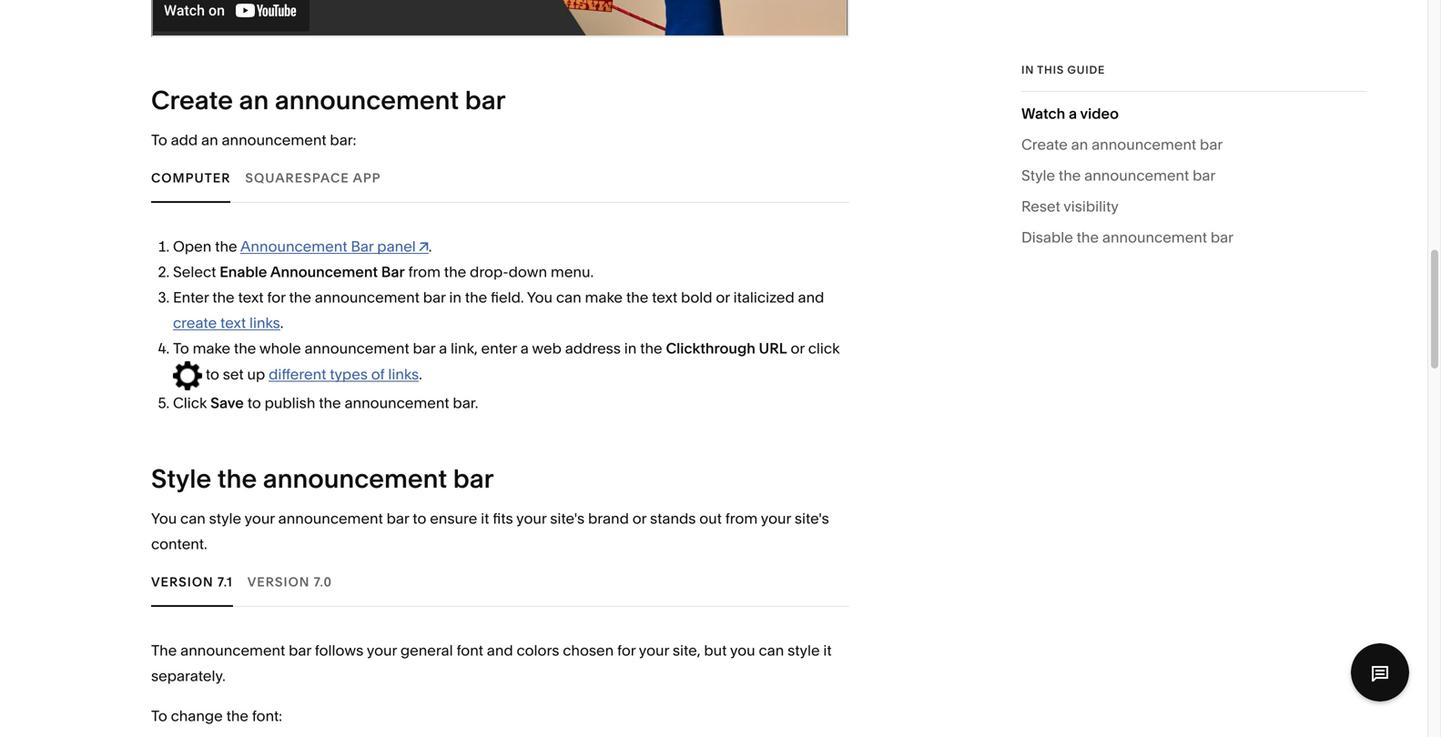 Task type: describe. For each thing, give the bounding box(es) containing it.
text down enable
[[238, 289, 264, 306]]

0 vertical spatial create
[[151, 85, 233, 116]]

1 horizontal spatial in
[[625, 340, 637, 357]]

bar inside style the announcement bar link
[[1193, 167, 1216, 184]]

click
[[809, 340, 840, 357]]

address
[[565, 340, 621, 357]]

7.0
[[314, 575, 332, 590]]

text right create on the top left of page
[[220, 314, 246, 332]]

your right the out
[[761, 510, 792, 528]]

the right address
[[641, 340, 663, 357]]

1 horizontal spatial an
[[239, 85, 269, 116]]

from inside select enable announcement bar from the drop-down menu. enter the text for the announcement bar in the field. you can make the text bold or italicized and create text links .
[[409, 263, 441, 281]]

follows
[[315, 642, 364, 660]]

2 horizontal spatial or
[[791, 340, 805, 357]]

style inside the announcement bar follows your general font and colors chosen for your site, but you can style it separately.
[[788, 642, 820, 660]]

2 horizontal spatial .
[[429, 238, 432, 255]]

bar inside create an announcement bar link
[[1201, 136, 1224, 153]]

announcement up style the announcement bar link
[[1092, 136, 1197, 153]]

1 vertical spatial style the announcement bar
[[151, 464, 494, 495]]

out
[[700, 510, 722, 528]]

the left font:
[[226, 708, 249, 725]]

fits
[[493, 510, 513, 528]]

the up up
[[234, 340, 256, 357]]

enter
[[173, 289, 209, 306]]

watch a video link
[[1022, 101, 1119, 132]]

version 7.1 button
[[151, 557, 233, 608]]

0 horizontal spatial make
[[193, 340, 231, 357]]

different types of links link
[[269, 366, 419, 384]]

content.
[[151, 536, 207, 553]]

field.
[[491, 289, 524, 306]]

computer button
[[151, 153, 231, 203]]

disable the announcement bar link
[[1022, 225, 1234, 256]]

open
[[173, 238, 212, 255]]

bar inside the you can style your announcement bar to ensure it fits your site's brand or stands out from your site's content.
[[387, 510, 409, 528]]

1 horizontal spatial a
[[521, 340, 529, 357]]

7.1
[[218, 575, 233, 590]]

down
[[509, 263, 548, 281]]

to set up different types of links .
[[202, 366, 422, 384]]

announcement down of
[[345, 394, 450, 412]]

brand
[[588, 510, 629, 528]]

make inside select enable announcement bar from the drop-down menu. enter the text for the announcement bar in the field. you can make the text bold or italicized and create text links .
[[585, 289, 623, 306]]

panel
[[377, 238, 416, 255]]

the up reset visibility
[[1059, 167, 1082, 184]]

disable the announcement bar
[[1022, 229, 1234, 246]]

general
[[401, 642, 453, 660]]

bar inside the announcement bar follows your general font and colors chosen for your site, but you can style it separately.
[[289, 642, 311, 660]]

announcement inside the you can style your announcement bar to ensure it fits your site's brand or stands out from your site's content.
[[278, 510, 383, 528]]

it inside the you can style your announcement bar to ensure it fits your site's brand or stands out from your site's content.
[[481, 510, 490, 528]]

bar.
[[453, 394, 479, 412]]

to for to add an announcement bar:
[[151, 131, 167, 149]]

announcement inside the announcement bar follows your general font and colors chosen for your site, but you can style it separately.
[[180, 642, 285, 660]]

bar:
[[330, 131, 356, 149]]

chosen
[[563, 642, 614, 660]]

disable
[[1022, 229, 1074, 246]]

add
[[171, 131, 198, 149]]

0 horizontal spatial bar
[[351, 238, 374, 255]]

bold
[[681, 289, 713, 306]]

0 horizontal spatial create an announcement bar
[[151, 85, 506, 116]]

announcement down click save to publish the announcement bar.
[[263, 464, 447, 495]]

or inside select enable announcement bar from the drop-down menu. enter the text for the announcement bar in the field. you can make the text bold or italicized and create text links .
[[716, 289, 730, 306]]

reset
[[1022, 198, 1061, 215]]

you inside the you can style your announcement bar to ensure it fits your site's brand or stands out from your site's content.
[[151, 510, 177, 528]]

enable
[[220, 263, 267, 281]]

for inside the announcement bar follows your general font and colors chosen for your site, but you can style it separately.
[[618, 642, 636, 660]]

version 7.0
[[248, 575, 332, 590]]

in inside select enable announcement bar from the drop-down menu. enter the text for the announcement bar in the field. you can make the text bold or italicized and create text links .
[[449, 289, 462, 306]]

in this guide
[[1022, 63, 1106, 77]]

save
[[211, 394, 244, 412]]

announcement bar panel link
[[241, 238, 429, 255]]

click save to publish the announcement bar.
[[173, 394, 479, 412]]

can inside the announcement bar follows your general font and colors chosen for your site, but you can style it separately.
[[759, 642, 785, 660]]

for inside select enable announcement bar from the drop-down menu. enter the text for the announcement bar in the field. you can make the text bold or italicized and create text links .
[[267, 289, 286, 306]]

but
[[704, 642, 727, 660]]

create text links link
[[173, 314, 280, 332]]

whole
[[260, 340, 301, 357]]

the announcement bar follows your general font and colors chosen for your site, but you can style it separately.
[[151, 642, 832, 685]]

app
[[353, 170, 381, 186]]

visibility
[[1064, 198, 1119, 215]]

version 7.1
[[151, 575, 233, 590]]

tab list for the
[[151, 153, 850, 203]]

of
[[371, 366, 385, 384]]

1 horizontal spatial to
[[248, 394, 261, 412]]

version 7.0 button
[[248, 557, 332, 608]]

style the announcement bar link
[[1022, 163, 1216, 194]]

to for to change the font:
[[151, 708, 167, 725]]

squarespace app button
[[245, 153, 381, 203]]

you can style your announcement bar to ensure it fits your site's brand or stands out from your site's content.
[[151, 510, 830, 553]]

squarespace
[[245, 170, 350, 186]]

select
[[173, 263, 216, 281]]

version for version 7.0
[[248, 575, 310, 590]]



Task type: vqa. For each thing, say whether or not it's contained in the screenshot.
the topmost the Create
yes



Task type: locate. For each thing, give the bounding box(es) containing it.
1 vertical spatial or
[[791, 340, 805, 357]]

style up content.
[[151, 464, 212, 495]]

in
[[449, 289, 462, 306], [625, 340, 637, 357]]

publish
[[265, 394, 316, 412]]

1 horizontal spatial .
[[419, 366, 422, 384]]

1 horizontal spatial make
[[585, 289, 623, 306]]

2 vertical spatial to
[[413, 510, 427, 528]]

it inside the announcement bar follows your general font and colors chosen for your site, but you can style it separately.
[[824, 642, 832, 660]]

an right add
[[201, 131, 218, 149]]

style up 7.1
[[209, 510, 241, 528]]

squarespace app
[[245, 170, 381, 186]]

1 vertical spatial .
[[280, 314, 284, 332]]

create
[[173, 314, 217, 332]]

1 vertical spatial announcement
[[270, 263, 378, 281]]

2 vertical spatial can
[[759, 642, 785, 660]]

from right the out
[[726, 510, 758, 528]]

to left change
[[151, 708, 167, 725]]

0 vertical spatial make
[[585, 289, 623, 306]]

can inside select enable announcement bar from the drop-down menu. enter the text for the announcement bar in the field. you can make the text bold or italicized and create text links .
[[556, 289, 582, 306]]

1 vertical spatial and
[[487, 642, 513, 660]]

0 vertical spatial style the announcement bar
[[1022, 167, 1216, 184]]

style right you
[[788, 642, 820, 660]]

0 horizontal spatial style the announcement bar
[[151, 464, 494, 495]]

1 vertical spatial create
[[1022, 136, 1068, 153]]

announcement inside select enable announcement bar from the drop-down menu. enter the text for the announcement bar in the field. you can make the text bold or italicized and create text links .
[[315, 289, 420, 306]]

the
[[151, 642, 177, 660]]

1 vertical spatial in
[[625, 340, 637, 357]]

1 vertical spatial can
[[180, 510, 206, 528]]

2 tab list from the top
[[151, 557, 850, 608]]

and right font
[[487, 642, 513, 660]]

or right brand at the left bottom of the page
[[633, 510, 647, 528]]

click
[[173, 394, 207, 412]]

the left the drop-
[[444, 263, 467, 281]]

bar
[[351, 238, 374, 255], [381, 263, 405, 281]]

. up whole
[[280, 314, 284, 332]]

1 horizontal spatial version
[[248, 575, 310, 590]]

stands
[[650, 510, 696, 528]]

tab list
[[151, 153, 850, 203], [151, 557, 850, 608]]

0 vertical spatial to
[[206, 366, 219, 384]]

it left fits
[[481, 510, 490, 528]]

1 vertical spatial it
[[824, 642, 832, 660]]

set
[[223, 366, 244, 384]]

a left web
[[521, 340, 529, 357]]

0 horizontal spatial for
[[267, 289, 286, 306]]

0 vertical spatial to
[[151, 131, 167, 149]]

announcement up separately.
[[180, 642, 285, 660]]

"the image
[[173, 362, 202, 391]]

style inside the you can style your announcement bar to ensure it fits your site's brand or stands out from your site's content.
[[209, 510, 241, 528]]

watch a video
[[1022, 105, 1119, 122]]

to add an announcement bar:
[[151, 131, 356, 149]]

create an announcement bar up bar:
[[151, 85, 506, 116]]

1 vertical spatial to
[[173, 340, 189, 357]]

the left bold
[[627, 289, 649, 306]]

announcement up enable
[[241, 238, 347, 255]]

video
[[1081, 105, 1119, 122]]

0 horizontal spatial style
[[151, 464, 212, 495]]

version
[[151, 575, 214, 590], [248, 575, 310, 590]]

watch
[[1022, 105, 1066, 122]]

0 horizontal spatial can
[[180, 510, 206, 528]]

0 vertical spatial or
[[716, 289, 730, 306]]

your up version 7.0
[[245, 510, 275, 528]]

0 vertical spatial tab list
[[151, 153, 850, 203]]

can right you
[[759, 642, 785, 660]]

0 vertical spatial announcement
[[241, 238, 347, 255]]

to left add
[[151, 131, 167, 149]]

can inside the you can style your announcement bar to ensure it fits your site's brand or stands out from your site's content.
[[180, 510, 206, 528]]

to inside the you can style your announcement bar to ensure it fits your site's brand or stands out from your site's content.
[[413, 510, 427, 528]]

1 vertical spatial create an announcement bar
[[1022, 136, 1224, 153]]

0 vertical spatial links
[[250, 314, 280, 332]]

and inside select enable announcement bar from the drop-down menu. enter the text for the announcement bar in the field. you can make the text bold or italicized and create text links .
[[798, 289, 825, 306]]

for down enable
[[267, 289, 286, 306]]

2 version from the left
[[248, 575, 310, 590]]

in
[[1022, 63, 1035, 77]]

clickthrough
[[666, 340, 756, 357]]

to make the whole announcement bar a link, enter a web address in the clickthrough url or click
[[173, 340, 840, 357]]

1 horizontal spatial for
[[618, 642, 636, 660]]

. right the panel
[[429, 238, 432, 255]]

colors
[[517, 642, 560, 660]]

up
[[247, 366, 265, 384]]

announcement
[[275, 85, 459, 116], [222, 131, 327, 149], [1092, 136, 1197, 153], [1085, 167, 1190, 184], [1103, 229, 1208, 246], [315, 289, 420, 306], [305, 340, 410, 357], [345, 394, 450, 412], [263, 464, 447, 495], [278, 510, 383, 528], [180, 642, 285, 660]]

1 vertical spatial from
[[726, 510, 758, 528]]

you up content.
[[151, 510, 177, 528]]

to
[[151, 131, 167, 149], [173, 340, 189, 357], [151, 708, 167, 725]]

1 vertical spatial bar
[[381, 263, 405, 281]]

0 horizontal spatial site's
[[550, 510, 585, 528]]

1 horizontal spatial can
[[556, 289, 582, 306]]

1 vertical spatial style
[[151, 464, 212, 495]]

in right address
[[625, 340, 637, 357]]

guide
[[1068, 63, 1106, 77]]

1 vertical spatial to
[[248, 394, 261, 412]]

1 horizontal spatial style
[[788, 642, 820, 660]]

make down create text links link
[[193, 340, 231, 357]]

tab list containing version 7.1
[[151, 557, 850, 608]]

or right url
[[791, 340, 805, 357]]

0 vertical spatial from
[[409, 263, 441, 281]]

links up whole
[[250, 314, 280, 332]]

create up add
[[151, 85, 233, 116]]

the down visibility
[[1077, 229, 1100, 246]]

1 vertical spatial style
[[788, 642, 820, 660]]

1 horizontal spatial it
[[824, 642, 832, 660]]

to up ""the" icon
[[173, 340, 189, 357]]

create down the watch
[[1022, 136, 1068, 153]]

announcement down the panel
[[315, 289, 420, 306]]

bar left the panel
[[351, 238, 374, 255]]

text
[[238, 289, 264, 306], [652, 289, 678, 306], [220, 314, 246, 332]]

announcement up 7.0
[[278, 510, 383, 528]]

1 horizontal spatial create
[[1022, 136, 1068, 153]]

1 vertical spatial for
[[618, 642, 636, 660]]

you inside select enable announcement bar from the drop-down menu. enter the text for the announcement bar in the field. you can make the text bold or italicized and create text links .
[[527, 289, 553, 306]]

create an announcement bar up style the announcement bar link
[[1022, 136, 1224, 153]]

0 horizontal spatial create
[[151, 85, 233, 116]]

bar down the panel
[[381, 263, 405, 281]]

2 vertical spatial to
[[151, 708, 167, 725]]

an down watch a video link
[[1072, 136, 1089, 153]]

your left site,
[[639, 642, 669, 660]]

bar
[[465, 85, 506, 116], [1201, 136, 1224, 153], [1193, 167, 1216, 184], [1211, 229, 1234, 246], [423, 289, 446, 306], [413, 340, 436, 357], [453, 464, 494, 495], [387, 510, 409, 528], [289, 642, 311, 660]]

font
[[457, 642, 484, 660]]

your
[[245, 510, 275, 528], [517, 510, 547, 528], [761, 510, 792, 528], [367, 642, 397, 660], [639, 642, 669, 660]]

style up reset
[[1022, 167, 1056, 184]]

or
[[716, 289, 730, 306], [791, 340, 805, 357], [633, 510, 647, 528]]

reset visibility
[[1022, 198, 1119, 215]]

site,
[[673, 642, 701, 660]]

style the announcement bar down create an announcement bar link
[[1022, 167, 1216, 184]]

font:
[[252, 708, 282, 725]]

0 vertical spatial and
[[798, 289, 825, 306]]

links inside select enable announcement bar from the drop-down menu. enter the text for the announcement bar in the field. you can make the text bold or italicized and create text links .
[[250, 314, 280, 332]]

announcement inside select enable announcement bar from the drop-down menu. enter the text for the announcement bar in the field. you can make the text bold or italicized and create text links .
[[270, 263, 378, 281]]

1 vertical spatial links
[[388, 366, 419, 384]]

bar inside select enable announcement bar from the drop-down menu. enter the text for the announcement bar in the field. you can make the text bold or italicized and create text links .
[[381, 263, 405, 281]]

and inside the announcement bar follows your general font and colors chosen for your site, but you can style it separately.
[[487, 642, 513, 660]]

it
[[481, 510, 490, 528], [824, 642, 832, 660]]

or right bold
[[716, 289, 730, 306]]

in up link,
[[449, 289, 462, 306]]

1 horizontal spatial links
[[388, 366, 419, 384]]

drop-
[[470, 263, 509, 281]]

version for version 7.1
[[151, 575, 214, 590]]

1 horizontal spatial bar
[[381, 263, 405, 281]]

you down down
[[527, 289, 553, 306]]

the up whole
[[289, 289, 311, 306]]

reset visibility link
[[1022, 194, 1119, 225]]

0 vertical spatial can
[[556, 289, 582, 306]]

1 horizontal spatial and
[[798, 289, 825, 306]]

0 horizontal spatial in
[[449, 289, 462, 306]]

1 version from the left
[[151, 575, 214, 590]]

0 horizontal spatial to
[[206, 366, 219, 384]]

bar inside select enable announcement bar from the drop-down menu. enter the text for the announcement bar in the field. you can make the text bold or italicized and create text links .
[[423, 289, 446, 306]]

the down save
[[217, 464, 257, 495]]

style the announcement bar down click save to publish the announcement bar.
[[151, 464, 494, 495]]

0 vertical spatial in
[[449, 289, 462, 306]]

from down the panel
[[409, 263, 441, 281]]

0 horizontal spatial you
[[151, 510, 177, 528]]

an up to add an announcement bar:
[[239, 85, 269, 116]]

web
[[532, 340, 562, 357]]

create an announcement bar link
[[1022, 132, 1224, 163]]

0 horizontal spatial from
[[409, 263, 441, 281]]

1 horizontal spatial from
[[726, 510, 758, 528]]

2 horizontal spatial can
[[759, 642, 785, 660]]

announcement down create an announcement bar link
[[1085, 167, 1190, 184]]

links
[[250, 314, 280, 332], [388, 366, 419, 384]]

2 vertical spatial .
[[419, 366, 422, 384]]

the
[[1059, 167, 1082, 184], [1077, 229, 1100, 246], [215, 238, 237, 255], [444, 263, 467, 281], [212, 289, 235, 306], [289, 289, 311, 306], [465, 289, 488, 306], [627, 289, 649, 306], [234, 340, 256, 357], [641, 340, 663, 357], [319, 394, 341, 412], [217, 464, 257, 495], [226, 708, 249, 725]]

make down menu.
[[585, 289, 623, 306]]

announcement up squarespace
[[222, 131, 327, 149]]

links right of
[[388, 366, 419, 384]]

the down the drop-
[[465, 289, 488, 306]]

0 horizontal spatial it
[[481, 510, 490, 528]]

0 vertical spatial create an announcement bar
[[151, 85, 506, 116]]

. inside select enable announcement bar from the drop-down menu. enter the text for the announcement bar in the field. you can make the text bold or italicized and create text links .
[[280, 314, 284, 332]]

0 vertical spatial for
[[267, 289, 286, 306]]

0 vertical spatial it
[[481, 510, 490, 528]]

open the
[[173, 238, 241, 255]]

style the announcement bar
[[1022, 167, 1216, 184], [151, 464, 494, 495]]

1 horizontal spatial you
[[527, 289, 553, 306]]

1 vertical spatial make
[[193, 340, 231, 357]]

different
[[269, 366, 326, 384]]

2 horizontal spatial a
[[1069, 105, 1078, 122]]

0 vertical spatial bar
[[351, 238, 374, 255]]

. right of
[[419, 366, 422, 384]]

computer
[[151, 170, 231, 186]]

2 site's from the left
[[795, 510, 830, 528]]

0 horizontal spatial version
[[151, 575, 214, 590]]

select enable announcement bar from the drop-down menu. enter the text for the announcement bar in the field. you can make the text bold or italicized and create text links .
[[173, 263, 825, 332]]

text left bold
[[652, 289, 678, 306]]

version down content.
[[151, 575, 214, 590]]

and
[[798, 289, 825, 306], [487, 642, 513, 660]]

you
[[731, 642, 756, 660]]

to for to make the whole announcement bar a link, enter a web address in the clickthrough url or click
[[173, 340, 189, 357]]

1 tab list from the top
[[151, 153, 850, 203]]

separately.
[[151, 668, 226, 685]]

announcement down announcement bar panel at the top of the page
[[270, 263, 378, 281]]

0 horizontal spatial or
[[633, 510, 647, 528]]

1 horizontal spatial site's
[[795, 510, 830, 528]]

0 horizontal spatial and
[[487, 642, 513, 660]]

your right fits
[[517, 510, 547, 528]]

announcement bar panel
[[241, 238, 416, 255]]

ensure
[[430, 510, 478, 528]]

1 horizontal spatial style
[[1022, 167, 1056, 184]]

0 horizontal spatial .
[[280, 314, 284, 332]]

from inside the you can style your announcement bar to ensure it fits your site's brand or stands out from your site's content.
[[726, 510, 758, 528]]

can up content.
[[180, 510, 206, 528]]

1 horizontal spatial or
[[716, 289, 730, 306]]

bar inside disable the announcement bar link
[[1211, 229, 1234, 246]]

can down menu.
[[556, 289, 582, 306]]

create an announcement bar
[[151, 85, 506, 116], [1022, 136, 1224, 153]]

tab list for announcement
[[151, 557, 850, 608]]

0 horizontal spatial links
[[250, 314, 280, 332]]

to left ensure
[[413, 510, 427, 528]]

to change the font:
[[151, 708, 282, 725]]

0 vertical spatial you
[[527, 289, 553, 306]]

link,
[[451, 340, 478, 357]]

it right you
[[824, 642, 832, 660]]

url
[[759, 340, 788, 357]]

change
[[171, 708, 223, 725]]

style
[[1022, 167, 1056, 184], [151, 464, 212, 495]]

and right italicized on the top
[[798, 289, 825, 306]]

.
[[429, 238, 432, 255], [280, 314, 284, 332], [419, 366, 422, 384]]

for
[[267, 289, 286, 306], [618, 642, 636, 660]]

0 vertical spatial .
[[429, 238, 432, 255]]

1 horizontal spatial create an announcement bar
[[1022, 136, 1224, 153]]

version left 7.0
[[248, 575, 310, 590]]

tab list containing computer
[[151, 153, 850, 203]]

menu.
[[551, 263, 594, 281]]

the up enable
[[215, 238, 237, 255]]

1 vertical spatial you
[[151, 510, 177, 528]]

announcement down style the announcement bar link
[[1103, 229, 1208, 246]]

for right chosen
[[618, 642, 636, 660]]

0 horizontal spatial style
[[209, 510, 241, 528]]

announcement up bar:
[[275, 85, 459, 116]]

0 horizontal spatial a
[[439, 340, 447, 357]]

to right save
[[248, 394, 261, 412]]

the down "different types of links" link
[[319, 394, 341, 412]]

to
[[206, 366, 219, 384], [248, 394, 261, 412], [413, 510, 427, 528]]

style
[[209, 510, 241, 528], [788, 642, 820, 660]]

types
[[330, 366, 368, 384]]

2 vertical spatial or
[[633, 510, 647, 528]]

site's
[[550, 510, 585, 528], [795, 510, 830, 528]]

create
[[151, 85, 233, 116], [1022, 136, 1068, 153]]

announcement up the 'types'
[[305, 340, 410, 357]]

your right follows
[[367, 642, 397, 660]]

0 horizontal spatial an
[[201, 131, 218, 149]]

a left link,
[[439, 340, 447, 357]]

1 vertical spatial tab list
[[151, 557, 850, 608]]

a
[[1069, 105, 1078, 122], [439, 340, 447, 357], [521, 340, 529, 357]]

1 horizontal spatial style the announcement bar
[[1022, 167, 1216, 184]]

0 vertical spatial style
[[209, 510, 241, 528]]

italicized
[[734, 289, 795, 306]]

or inside the you can style your announcement bar to ensure it fits your site's brand or stands out from your site's content.
[[633, 510, 647, 528]]

to left the set
[[206, 366, 219, 384]]

1 site's from the left
[[550, 510, 585, 528]]

0 vertical spatial style
[[1022, 167, 1056, 184]]

this
[[1038, 63, 1065, 77]]

2 horizontal spatial an
[[1072, 136, 1089, 153]]

a left video
[[1069, 105, 1078, 122]]

enter
[[481, 340, 517, 357]]

announcement
[[241, 238, 347, 255], [270, 263, 378, 281]]

2 horizontal spatial to
[[413, 510, 427, 528]]

an
[[239, 85, 269, 116], [201, 131, 218, 149], [1072, 136, 1089, 153]]

the up create text links link
[[212, 289, 235, 306]]



